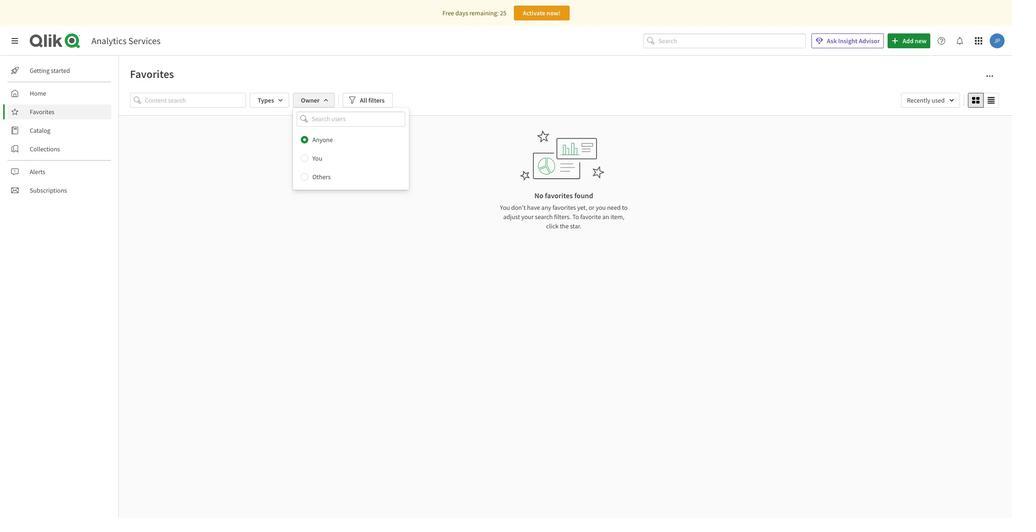 Task type: locate. For each thing, give the bounding box(es) containing it.
you
[[313, 154, 323, 162], [500, 203, 510, 212]]

owner
[[301, 96, 320, 105]]

insight
[[839, 37, 858, 45]]

1 horizontal spatial favorites
[[130, 67, 174, 81]]

favorites
[[545, 191, 573, 200], [553, 203, 576, 212]]

types button
[[250, 93, 290, 108]]

favorites up filters.
[[553, 203, 576, 212]]

1 vertical spatial you
[[500, 203, 510, 212]]

0 horizontal spatial favorites
[[30, 108, 54, 116]]

favorites up any
[[545, 191, 573, 200]]

1 horizontal spatial you
[[500, 203, 510, 212]]

an
[[603, 213, 610, 221]]

favorites up catalog
[[30, 108, 54, 116]]

favorite
[[581, 213, 602, 221]]

you inside owner option group
[[313, 154, 323, 162]]

favorites inside navigation pane element
[[30, 108, 54, 116]]

None field
[[293, 112, 409, 127]]

0 vertical spatial you
[[313, 154, 323, 162]]

item,
[[611, 213, 625, 221]]

you up others
[[313, 154, 323, 162]]

1 vertical spatial favorites
[[30, 108, 54, 116]]

star.
[[571, 222, 582, 230]]

owner button
[[293, 93, 335, 108]]

home
[[30, 89, 46, 98]]

you up adjust in the top of the page
[[500, 203, 510, 212]]

you inside no favorites found you don't have any favorites yet, or you need to adjust your search filters. to favorite an item, click the star.
[[500, 203, 510, 212]]

others
[[313, 173, 331, 181]]

favorites down services
[[130, 67, 174, 81]]

click
[[547, 222, 559, 230]]

to
[[622, 203, 628, 212]]

favorites link
[[7, 105, 112, 119]]

ask insight advisor button
[[812, 33, 885, 48]]

or
[[589, 203, 595, 212]]

none field inside filters region
[[293, 112, 409, 127]]

Search users text field
[[310, 112, 394, 127]]

your
[[522, 213, 534, 221]]

home link
[[7, 86, 112, 101]]

getting
[[30, 66, 50, 75]]

0 horizontal spatial you
[[313, 154, 323, 162]]

activate
[[523, 9, 546, 17]]

to
[[573, 213, 579, 221]]

free days remaining: 25
[[443, 9, 507, 17]]

recently
[[908, 96, 931, 105]]

navigation pane element
[[0, 59, 118, 202]]

used
[[932, 96, 945, 105]]

filters region
[[130, 91, 1002, 190]]

the
[[560, 222, 569, 230]]

favorites
[[130, 67, 174, 81], [30, 108, 54, 116]]

Recently used field
[[902, 93, 961, 108]]

recently used
[[908, 96, 945, 105]]

filters
[[369, 96, 385, 105]]

close sidebar menu image
[[11, 37, 19, 45]]

remaining:
[[470, 9, 499, 17]]

add new button
[[888, 33, 931, 48]]

ask
[[828, 37, 838, 45]]

started
[[51, 66, 70, 75]]

need
[[608, 203, 621, 212]]

no
[[535, 191, 544, 200]]

analytics
[[92, 35, 127, 46]]



Task type: describe. For each thing, give the bounding box(es) containing it.
anyone
[[313, 135, 333, 144]]

Content search text field
[[145, 93, 246, 108]]

25
[[500, 9, 507, 17]]

all
[[360, 96, 367, 105]]

searchbar element
[[644, 33, 807, 48]]

have
[[527, 203, 540, 212]]

search
[[535, 213, 553, 221]]

getting started
[[30, 66, 70, 75]]

found
[[575, 191, 594, 200]]

free
[[443, 9, 455, 17]]

filters.
[[554, 213, 572, 221]]

all filters button
[[343, 93, 393, 108]]

activate now!
[[523, 9, 561, 17]]

switch view group
[[969, 93, 1000, 108]]

alerts
[[30, 168, 45, 176]]

1 vertical spatial favorites
[[553, 203, 576, 212]]

no favorites found you don't have any favorites yet, or you need to adjust your search filters. to favorite an item, click the star.
[[500, 191, 628, 230]]

collections link
[[7, 142, 112, 157]]

more actions image
[[987, 72, 994, 80]]

Search text field
[[659, 33, 807, 48]]

adjust
[[504, 213, 520, 221]]

yet,
[[578, 203, 588, 212]]

subscriptions
[[30, 186, 67, 195]]

catalog link
[[7, 123, 112, 138]]

getting started link
[[7, 63, 112, 78]]

any
[[542, 203, 552, 212]]

catalog
[[30, 126, 50, 135]]

you
[[596, 203, 606, 212]]

activate now! link
[[514, 6, 570, 20]]

analytics services element
[[92, 35, 161, 46]]

add
[[903, 37, 914, 45]]

owner option group
[[293, 130, 409, 186]]

types
[[258, 96, 274, 105]]

advisor
[[859, 37, 880, 45]]

collections
[[30, 145, 60, 153]]

ask insight advisor
[[828, 37, 880, 45]]

don't
[[512, 203, 526, 212]]

now!
[[547, 9, 561, 17]]

services
[[128, 35, 161, 46]]

days
[[456, 9, 468, 17]]

alerts link
[[7, 164, 112, 179]]

0 vertical spatial favorites
[[545, 191, 573, 200]]

james peterson image
[[991, 33, 1005, 48]]

0 vertical spatial favorites
[[130, 67, 174, 81]]

new
[[916, 37, 927, 45]]

all filters
[[360, 96, 385, 105]]

add new
[[903, 37, 927, 45]]

analytics services
[[92, 35, 161, 46]]

subscriptions link
[[7, 183, 112, 198]]



Task type: vqa. For each thing, say whether or not it's contained in the screenshot.
To
yes



